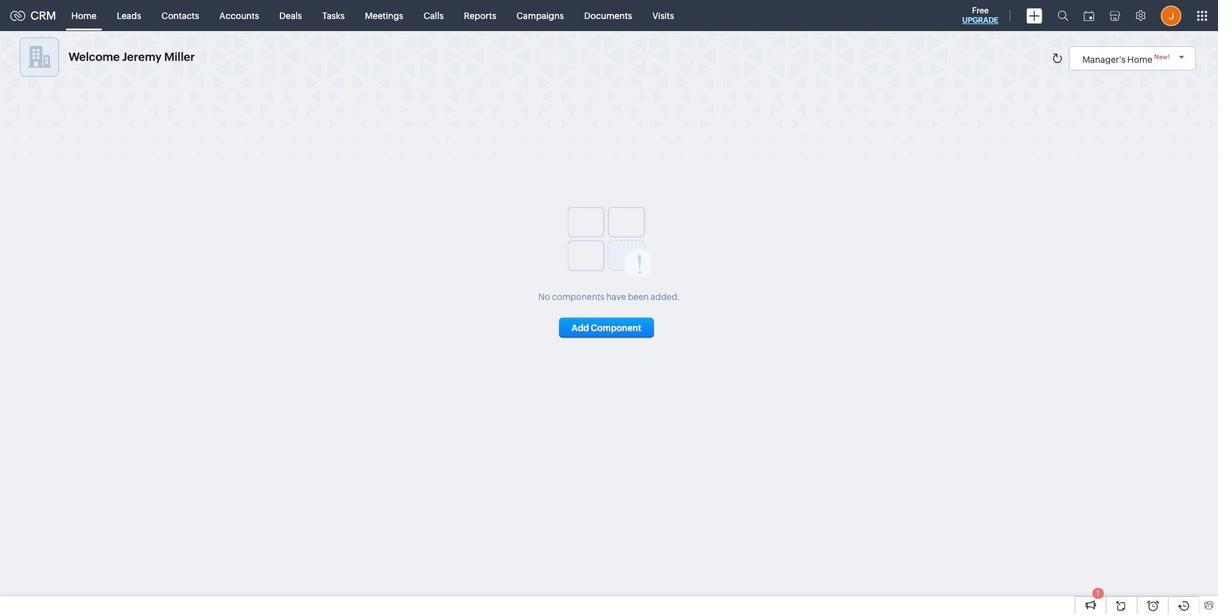 Task type: describe. For each thing, give the bounding box(es) containing it.
profile image
[[1162, 5, 1182, 26]]

create menu element
[[1019, 0, 1051, 31]]

create menu image
[[1027, 8, 1043, 23]]

search element
[[1051, 0, 1077, 31]]

calendar image
[[1084, 10, 1095, 21]]

logo image
[[10, 10, 25, 21]]



Task type: locate. For each thing, give the bounding box(es) containing it.
profile element
[[1154, 0, 1190, 31]]

search image
[[1058, 10, 1069, 21]]



Task type: vqa. For each thing, say whether or not it's contained in the screenshot.
Calendar image
yes



